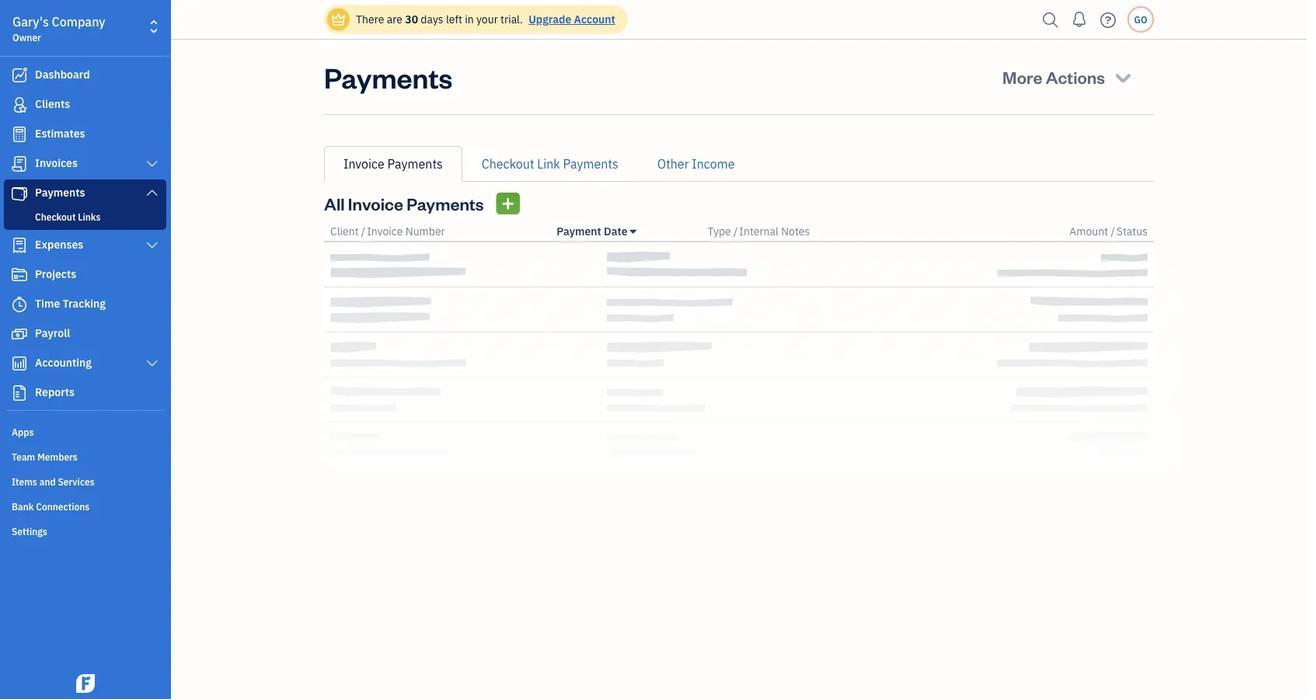 Task type: describe. For each thing, give the bounding box(es) containing it.
invoices link
[[4, 150, 166, 178]]

chevrondown image
[[1113, 66, 1134, 88]]

payments inside main element
[[35, 185, 85, 200]]

all invoice payments
[[324, 192, 484, 215]]

payments link
[[4, 180, 166, 208]]

company
[[52, 14, 105, 30]]

time tracking
[[35, 297, 106, 311]]

payroll
[[35, 326, 70, 341]]

items and services link
[[4, 470, 166, 493]]

bank
[[12, 501, 34, 513]]

client image
[[10, 97, 29, 113]]

30
[[405, 12, 418, 26]]

clients
[[35, 97, 70, 111]]

checkout for checkout links
[[35, 211, 76, 223]]

add a new payment image
[[501, 194, 515, 213]]

main element
[[0, 0, 210, 700]]

expense image
[[10, 238, 29, 253]]

money image
[[10, 327, 29, 342]]

gary's company owner
[[12, 14, 105, 44]]

bank connections link
[[4, 494, 166, 518]]

all
[[324, 192, 345, 215]]

other income
[[658, 156, 735, 172]]

services
[[58, 476, 95, 488]]

invoices
[[35, 156, 78, 170]]

go to help image
[[1096, 8, 1121, 31]]

amount button
[[1070, 224, 1109, 239]]

your
[[477, 12, 498, 26]]

days
[[421, 12, 444, 26]]

are
[[387, 12, 403, 26]]

type
[[708, 224, 731, 239]]

payment image
[[10, 186, 29, 201]]

report image
[[10, 386, 29, 401]]

there are 30 days left in your trial. upgrade account
[[356, 12, 616, 26]]

payments right link
[[563, 156, 619, 172]]

more actions button
[[989, 58, 1148, 96]]

/ for status
[[1111, 224, 1116, 239]]

and
[[39, 476, 56, 488]]

gary's
[[12, 14, 49, 30]]

time tracking link
[[4, 291, 166, 319]]

status
[[1117, 224, 1148, 239]]

settings link
[[4, 519, 166, 543]]

estimate image
[[10, 127, 29, 142]]

checkout link payments link
[[462, 146, 638, 182]]

bank connections
[[12, 501, 90, 513]]

invoice payments
[[344, 156, 443, 172]]

chevron large down image for expenses
[[145, 239, 159, 252]]

freshbooks image
[[73, 675, 98, 694]]

members
[[37, 451, 78, 463]]

estimates
[[35, 126, 85, 141]]

payment date
[[557, 224, 628, 239]]

payments down 'are'
[[324, 58, 453, 95]]

other
[[658, 156, 689, 172]]

checkout links
[[35, 211, 101, 223]]

projects link
[[4, 261, 166, 289]]

checkout links link
[[7, 208, 163, 226]]

search image
[[1039, 8, 1064, 31]]

chevron large down image for payments
[[145, 187, 159, 199]]

link
[[537, 156, 560, 172]]

left
[[446, 12, 463, 26]]

project image
[[10, 267, 29, 283]]

links
[[78, 211, 101, 223]]

/ for internal
[[734, 224, 738, 239]]

upgrade account link
[[526, 12, 616, 26]]

client / invoice number
[[330, 224, 445, 239]]

0 vertical spatial invoice
[[344, 156, 385, 172]]



Task type: locate. For each thing, give the bounding box(es) containing it.
chevron large down image inside "invoices" link
[[145, 158, 159, 170]]

chevron large down image inside expenses link
[[145, 239, 159, 252]]

payment
[[557, 224, 602, 239]]

items
[[12, 476, 37, 488]]

expenses link
[[4, 232, 166, 260]]

checkout inside checkout link payments link
[[482, 156, 535, 172]]

/ right client
[[361, 224, 366, 239]]

type / internal notes
[[708, 224, 810, 239]]

account
[[574, 12, 616, 26]]

chevron large down image up "reports" link
[[145, 358, 159, 370]]

chevron large down image up checkout links "link"
[[145, 187, 159, 199]]

/
[[361, 224, 366, 239], [734, 224, 738, 239], [1111, 224, 1116, 239]]

2 chevron large down image from the top
[[145, 187, 159, 199]]

income
[[692, 156, 735, 172]]

crown image
[[330, 11, 347, 28]]

dashboard
[[35, 67, 90, 82]]

checkout up add a new payment image
[[482, 156, 535, 172]]

chart image
[[10, 356, 29, 372]]

chevron large down image inside accounting link
[[145, 358, 159, 370]]

apps
[[12, 426, 34, 439]]

0 horizontal spatial /
[[361, 224, 366, 239]]

dashboard link
[[4, 61, 166, 89]]

/ right type button
[[734, 224, 738, 239]]

1 horizontal spatial checkout
[[482, 156, 535, 172]]

chevron large down image for invoices
[[145, 158, 159, 170]]

checkout for checkout link payments
[[482, 156, 535, 172]]

2 vertical spatial invoice
[[367, 224, 403, 239]]

invoice image
[[10, 156, 29, 172]]

notifications image
[[1068, 4, 1092, 35]]

accounting link
[[4, 350, 166, 378]]

payroll link
[[4, 320, 166, 348]]

1 chevron large down image from the top
[[145, 158, 159, 170]]

checkout link payments
[[482, 156, 619, 172]]

payments
[[324, 58, 453, 95], [388, 156, 443, 172], [563, 156, 619, 172], [35, 185, 85, 200], [407, 192, 484, 215]]

owner
[[12, 31, 41, 44]]

chevron large down image
[[145, 158, 159, 170], [145, 187, 159, 199], [145, 239, 159, 252], [145, 358, 159, 370]]

1 / from the left
[[361, 224, 366, 239]]

invoice down all invoice payments
[[367, 224, 403, 239]]

settings
[[12, 526, 47, 538]]

dashboard image
[[10, 68, 29, 83]]

checkout inside checkout links "link"
[[35, 211, 76, 223]]

payments up number
[[407, 192, 484, 215]]

/ for invoice
[[361, 224, 366, 239]]

date
[[604, 224, 628, 239]]

1 horizontal spatial /
[[734, 224, 738, 239]]

time
[[35, 297, 60, 311]]

actions
[[1046, 66, 1106, 88]]

3 / from the left
[[1111, 224, 1116, 239]]

reports link
[[4, 379, 166, 407]]

connections
[[36, 501, 90, 513]]

expenses
[[35, 238, 83, 252]]

chevron large down image for accounting
[[145, 358, 159, 370]]

2 / from the left
[[734, 224, 738, 239]]

go
[[1135, 13, 1148, 26]]

payment date button
[[557, 224, 637, 239]]

clients link
[[4, 91, 166, 119]]

trial.
[[501, 12, 523, 26]]

reports
[[35, 385, 75, 400]]

2 horizontal spatial /
[[1111, 224, 1116, 239]]

team members link
[[4, 445, 166, 468]]

payments up all invoice payments
[[388, 156, 443, 172]]

number
[[406, 224, 445, 239]]

/ left status at the top right of page
[[1111, 224, 1116, 239]]

1 vertical spatial invoice
[[348, 192, 403, 215]]

4 chevron large down image from the top
[[145, 358, 159, 370]]

chevron large down image inside payments link
[[145, 187, 159, 199]]

chevron large down image up payments link
[[145, 158, 159, 170]]

0 horizontal spatial checkout
[[35, 211, 76, 223]]

3 chevron large down image from the top
[[145, 239, 159, 252]]

amount
[[1070, 224, 1109, 239]]

more actions
[[1003, 66, 1106, 88]]

more
[[1003, 66, 1043, 88]]

0 vertical spatial checkout
[[482, 156, 535, 172]]

there
[[356, 12, 384, 26]]

type button
[[708, 224, 731, 239]]

tracking
[[63, 297, 106, 311]]

invoice up all
[[344, 156, 385, 172]]

timer image
[[10, 297, 29, 313]]

checkout
[[482, 156, 535, 172], [35, 211, 76, 223]]

estimates link
[[4, 121, 166, 149]]

team members
[[12, 451, 78, 463]]

items and services
[[12, 476, 95, 488]]

caretdown image
[[630, 225, 637, 238]]

go button
[[1128, 6, 1155, 33]]

1 vertical spatial checkout
[[35, 211, 76, 223]]

upgrade
[[529, 12, 572, 26]]

checkout up expenses
[[35, 211, 76, 223]]

invoice up client / invoice number
[[348, 192, 403, 215]]

apps link
[[4, 420, 166, 443]]

invoice payments link
[[324, 146, 462, 182]]

projects
[[35, 267, 76, 281]]

chevron large down image down checkout links "link"
[[145, 239, 159, 252]]

team
[[12, 451, 35, 463]]

payments up checkout links at the left top of the page
[[35, 185, 85, 200]]

accounting
[[35, 356, 92, 370]]

amount / status
[[1070, 224, 1148, 239]]

internal
[[740, 224, 779, 239]]

notes
[[782, 224, 810, 239]]

other income link
[[638, 146, 755, 182]]

invoice
[[344, 156, 385, 172], [348, 192, 403, 215], [367, 224, 403, 239]]

in
[[465, 12, 474, 26]]

client
[[330, 224, 359, 239]]



Task type: vqa. For each thing, say whether or not it's contained in the screenshot.
ADD A NEW PAYMENT icon
yes



